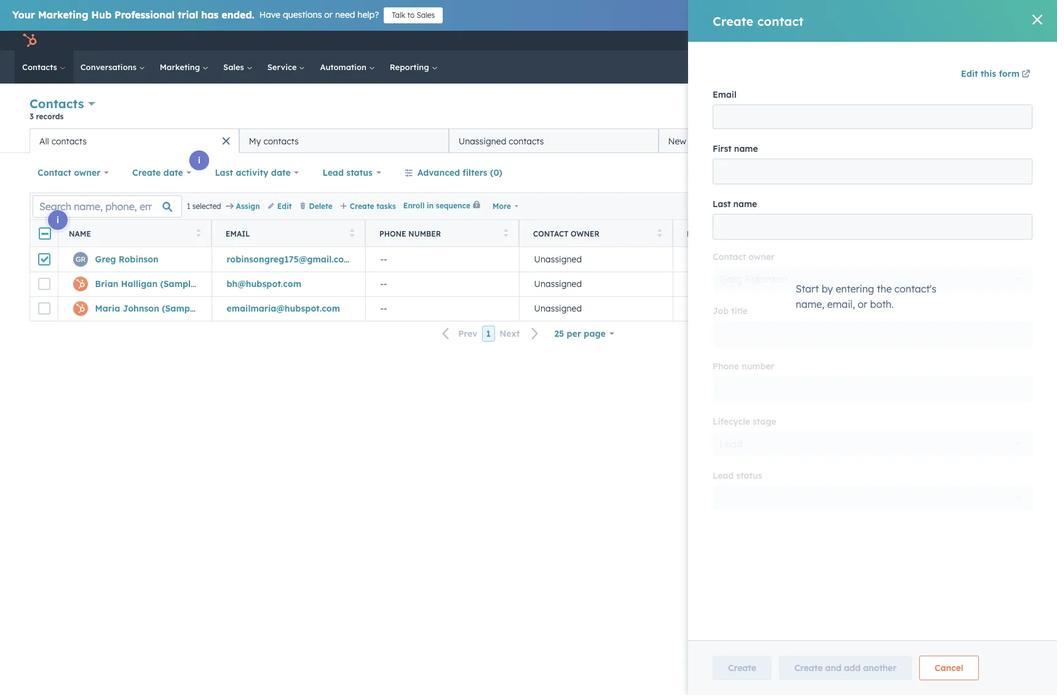 Task type: vqa. For each thing, say whether or not it's contained in the screenshot.
owner within the popup button
yes



Task type: locate. For each thing, give the bounding box(es) containing it.
marketing left the hub
[[38, 9, 88, 21]]

halligan
[[121, 279, 158, 290]]

edit left delete button
[[277, 201, 292, 211]]

1 horizontal spatial i
[[198, 155, 201, 166]]

0 horizontal spatial contact owner
[[38, 167, 100, 178]]

questions
[[283, 9, 322, 20]]

contacts down hubspot link
[[22, 62, 59, 72]]

robinsongreg175@gmail.com link
[[227, 254, 352, 265]]

contacts right all
[[51, 136, 87, 147]]

contact) down 'bh@hubspot.com'
[[200, 303, 237, 314]]

0 horizontal spatial date
[[163, 167, 183, 178]]

0 horizontal spatial owner
[[74, 167, 100, 178]]

create left tasks
[[350, 201, 374, 211]]

marketplaces button
[[887, 31, 913, 50]]

25 per page
[[554, 328, 606, 340]]

3 press to sort. image from the left
[[503, 228, 508, 237]]

contacts link
[[15, 50, 73, 84]]

robinsongreg175@gmail.com button
[[212, 247, 365, 272]]

hubspot image
[[22, 33, 37, 48]]

0 vertical spatial marketing
[[38, 9, 88, 21]]

2 contacts from the left
[[264, 136, 299, 147]]

unassigned contacts button
[[449, 129, 658, 153]]

-- button for robinsongreg175@gmail.com
[[365, 247, 519, 272]]

1 vertical spatial i button
[[48, 210, 68, 230]]

create left contact
[[966, 105, 989, 114]]

1 horizontal spatial lead
[[995, 229, 1014, 238]]

1 horizontal spatial 1
[[486, 328, 491, 340]]

contacts inside "button"
[[51, 136, 87, 147]]

press to sort. element down more popup button
[[503, 228, 508, 239]]

4 press to sort. element from the left
[[657, 228, 662, 239]]

help image
[[921, 36, 932, 47]]

1 horizontal spatial contacts
[[264, 136, 299, 147]]

advanced filters (0) button
[[397, 161, 510, 185]]

press to sort. element for contact owner
[[657, 228, 662, 239]]

notifications button
[[957, 31, 978, 50]]

oct 24, 2023
[[842, 303, 892, 314]]

0 vertical spatial owner
[[74, 167, 100, 178]]

press to sort. element
[[196, 228, 201, 239], [350, 228, 354, 239], [503, 228, 508, 239], [657, 228, 662, 239]]

-
[[380, 254, 384, 265], [384, 254, 387, 265], [688, 254, 691, 265], [691, 254, 695, 265], [995, 254, 999, 265], [999, 254, 1002, 265], [380, 279, 384, 290], [384, 279, 387, 290], [688, 279, 691, 290], [691, 279, 695, 290], [842, 279, 845, 290], [845, 279, 849, 290], [995, 279, 999, 290], [999, 279, 1002, 290], [380, 303, 384, 314], [384, 303, 387, 314], [688, 303, 691, 314], [691, 303, 695, 314]]

1 horizontal spatial marketing
[[160, 62, 202, 72]]

press to sort. image down create tasks button
[[350, 228, 354, 237]]

contact) for emailmaria@hubspot.com
[[200, 303, 237, 314]]

greg robinson image
[[988, 35, 999, 46]]

quality
[[801, 104, 833, 115]]

1 date from the left
[[163, 167, 183, 178]]

contacts down contacts banner on the top of page
[[509, 136, 544, 147]]

my contacts button
[[239, 129, 449, 153]]

lead
[[323, 167, 344, 178], [995, 229, 1014, 238]]

have
[[259, 9, 280, 20]]

1 inside button
[[486, 328, 491, 340]]

0 vertical spatial contact
[[38, 167, 71, 178]]

2 horizontal spatial press to sort. image
[[503, 228, 508, 237]]

1 vertical spatial sales
[[223, 62, 246, 72]]

trial
[[178, 9, 198, 21]]

3 contacts from the left
[[509, 136, 544, 147]]

2 press to sort. element from the left
[[350, 228, 354, 239]]

0 vertical spatial create
[[966, 105, 989, 114]]

0 vertical spatial contact owner
[[38, 167, 100, 178]]

0 vertical spatial lead
[[323, 167, 344, 178]]

create inside create date popup button
[[132, 167, 161, 178]]

primary company column header
[[673, 220, 827, 247]]

greg
[[95, 254, 116, 265]]

reporting
[[390, 62, 431, 72]]

1 horizontal spatial contact
[[533, 229, 569, 238]]

enroll in sequence button
[[403, 201, 485, 212]]

0 vertical spatial i button
[[189, 151, 209, 170]]

1 horizontal spatial edit
[[972, 201, 986, 211]]

1 right prev at left top
[[486, 328, 491, 340]]

0 horizontal spatial i button
[[48, 210, 68, 230]]

(sample for johnson
[[162, 303, 197, 314]]

1 horizontal spatial press to sort. image
[[350, 228, 354, 237]]

press to sort. image
[[657, 228, 662, 237]]

0 horizontal spatial contacts
[[51, 136, 87, 147]]

0 vertical spatial i
[[198, 155, 201, 166]]

sales inside talk to sales button
[[417, 10, 435, 20]]

(0)
[[490, 167, 502, 178]]

marketing
[[38, 9, 88, 21], [160, 62, 202, 72]]

1 contacts from the left
[[51, 136, 87, 147]]

hubspot link
[[15, 33, 46, 48]]

1 vertical spatial lead
[[995, 229, 1014, 238]]

per
[[567, 328, 581, 340]]

more button
[[493, 200, 518, 213]]

new view button
[[658, 129, 868, 153]]

0 horizontal spatial edit
[[277, 201, 292, 211]]

johnson
[[123, 303, 159, 314]]

create date button
[[124, 161, 200, 185]]

1 for 1 selected
[[187, 201, 190, 211]]

1 unassigned button from the top
[[519, 247, 673, 272]]

conversations link
[[73, 50, 152, 84]]

0 horizontal spatial press to sort. image
[[196, 228, 201, 237]]

edit left columns at the right
[[972, 201, 986, 211]]

contacts
[[22, 62, 59, 72], [30, 96, 84, 111]]

menu item
[[860, 31, 863, 50]]

sales left service on the top of page
[[223, 62, 246, 72]]

-- button
[[365, 247, 519, 272], [980, 247, 1057, 272], [365, 272, 519, 296], [980, 272, 1057, 296], [365, 296, 519, 321]]

1 vertical spatial (sample
[[162, 303, 197, 314]]

create down all contacts "button"
[[132, 167, 161, 178]]

unassigned inside button
[[459, 136, 506, 147]]

3 press to sort. element from the left
[[503, 228, 508, 239]]

2 vertical spatial create
[[350, 201, 374, 211]]

1 horizontal spatial date
[[271, 167, 291, 178]]

owner
[[74, 167, 100, 178], [571, 229, 600, 238]]

my
[[249, 136, 261, 147]]

phone
[[379, 229, 406, 238]]

date inside create date popup button
[[163, 167, 183, 178]]

your
[[12, 9, 35, 21]]

press to sort. element left primary
[[657, 228, 662, 239]]

contact
[[991, 105, 1017, 114]]

i button left name
[[48, 210, 68, 230]]

1 vertical spatial 1
[[486, 328, 491, 340]]

lead status
[[995, 229, 1045, 238]]

(sample up maria johnson (sample contact) link
[[160, 279, 196, 290]]

1 selected
[[187, 201, 221, 211]]

upgrade image
[[804, 36, 815, 47]]

press to sort. image down 1 selected
[[196, 228, 201, 237]]

1 horizontal spatial contact owner
[[533, 229, 600, 238]]

1 press to sort. element from the left
[[196, 228, 201, 239]]

contacts right my
[[264, 136, 299, 147]]

date down all contacts "button"
[[163, 167, 183, 178]]

0 vertical spatial contacts
[[22, 62, 59, 72]]

settings image
[[941, 36, 952, 47]]

press to sort. element for email
[[350, 228, 354, 239]]

talk to sales
[[392, 10, 435, 20]]

contact inside popup button
[[38, 167, 71, 178]]

create contact
[[966, 105, 1017, 114]]

1 left selected
[[187, 201, 190, 211]]

last activity date
[[215, 167, 291, 178]]

i down contact owner popup button
[[57, 215, 59, 226]]

contact) down email
[[198, 279, 235, 290]]

2 horizontal spatial contacts
[[509, 136, 544, 147]]

0 horizontal spatial sales
[[223, 62, 246, 72]]

contacts for all contacts
[[51, 136, 87, 147]]

filters
[[463, 167, 488, 178]]

lead status
[[323, 167, 373, 178]]

sales right "to" at left
[[417, 10, 435, 20]]

all contacts button
[[30, 129, 239, 153]]

i up 1 selected
[[198, 155, 201, 166]]

press to sort. element down 1 selected
[[196, 228, 201, 239]]

contacts for unassigned contacts
[[509, 136, 544, 147]]

2 date from the left
[[271, 167, 291, 178]]

1 vertical spatial contact
[[533, 229, 569, 238]]

0 horizontal spatial create
[[132, 167, 161, 178]]

3 records
[[30, 112, 64, 121]]

brian halligan (sample contact) link
[[95, 279, 235, 290]]

music
[[1001, 36, 1023, 46]]

menu
[[795, 31, 1043, 50]]

prev
[[458, 329, 478, 340]]

unassigned contacts
[[459, 136, 544, 147]]

create for create date
[[132, 167, 161, 178]]

press to sort. image down more popup button
[[503, 228, 508, 237]]

1 for 1
[[486, 328, 491, 340]]

oct
[[842, 303, 856, 314]]

service
[[267, 62, 299, 72]]

0 vertical spatial contact)
[[198, 279, 235, 290]]

24,
[[859, 303, 871, 314]]

edit columns button
[[964, 198, 1025, 214]]

0 vertical spatial (sample
[[160, 279, 196, 290]]

press to sort. element down create tasks button
[[350, 228, 354, 239]]

1 vertical spatial i
[[57, 215, 59, 226]]

0 vertical spatial 1
[[187, 201, 190, 211]]

columns
[[988, 201, 1017, 211]]

lead inside popup button
[[323, 167, 344, 178]]

1 horizontal spatial i button
[[189, 151, 209, 170]]

delete button
[[299, 201, 333, 212]]

1 vertical spatial contact)
[[200, 303, 237, 314]]

contacts up records on the left
[[30, 96, 84, 111]]

1 horizontal spatial sales
[[417, 10, 435, 20]]

contact
[[38, 167, 71, 178], [533, 229, 569, 238]]

bh@hubspot.com
[[227, 279, 301, 290]]

0 horizontal spatial lead
[[323, 167, 344, 178]]

assign button
[[226, 201, 260, 212]]

contact)
[[198, 279, 235, 290], [200, 303, 237, 314]]

1 press to sort. image from the left
[[196, 228, 201, 237]]

1 vertical spatial create
[[132, 167, 161, 178]]

2 press to sort. image from the left
[[350, 228, 354, 237]]

1 edit from the left
[[277, 201, 292, 211]]

press to sort. image
[[196, 228, 201, 237], [350, 228, 354, 237], [503, 228, 508, 237]]

date right the activity
[[271, 167, 291, 178]]

i button left last on the top
[[189, 151, 209, 170]]

all
[[39, 136, 49, 147]]

unassigned button for -
[[519, 272, 673, 296]]

marketing down trial
[[160, 62, 202, 72]]

selected
[[192, 201, 221, 211]]

search button
[[1025, 57, 1046, 77]]

-- button for bh@hubspot.com
[[365, 272, 519, 296]]

0 horizontal spatial contact
[[38, 167, 71, 178]]

2 horizontal spatial create
[[966, 105, 989, 114]]

marketplaces image
[[895, 36, 906, 47]]

create inside create contact button
[[966, 105, 989, 114]]

records
[[36, 112, 64, 121]]

(sample down brian halligan (sample contact) link
[[162, 303, 197, 314]]

--
[[380, 254, 387, 265], [688, 254, 695, 265], [995, 254, 1002, 265], [380, 279, 387, 290], [688, 279, 695, 290], [842, 279, 849, 290], [995, 279, 1002, 290], [380, 303, 387, 314], [688, 303, 695, 314]]

date
[[163, 167, 183, 178], [271, 167, 291, 178]]

2 edit from the left
[[972, 201, 986, 211]]

1 vertical spatial owner
[[571, 229, 600, 238]]

1 horizontal spatial create
[[350, 201, 374, 211]]

0 vertical spatial sales
[[417, 10, 435, 20]]

2 unassigned button from the top
[[519, 272, 673, 296]]

lead for lead status
[[995, 229, 1014, 238]]

0 horizontal spatial 1
[[187, 201, 190, 211]]

primary
[[687, 229, 722, 238]]

sales link
[[216, 50, 260, 84]]

sales inside sales 'link'
[[223, 62, 246, 72]]

data quality button
[[756, 97, 833, 122]]

create inside create tasks button
[[350, 201, 374, 211]]

phone number
[[379, 229, 441, 238]]

press to sort. image for phone number
[[503, 228, 508, 237]]

edit for edit columns
[[972, 201, 986, 211]]

1 vertical spatial contact owner
[[533, 229, 600, 238]]

1 vertical spatial contacts
[[30, 96, 84, 111]]

name
[[69, 229, 91, 238]]

1 horizontal spatial owner
[[571, 229, 600, 238]]

activity
[[236, 167, 268, 178]]

3 unassigned button from the top
[[519, 296, 673, 321]]



Task type: describe. For each thing, give the bounding box(es) containing it.
maria johnson (sample contact)
[[95, 303, 237, 314]]

hub
[[91, 9, 112, 21]]

1 vertical spatial marketing
[[160, 62, 202, 72]]

maria
[[95, 303, 120, 314]]

menu containing music
[[795, 31, 1043, 50]]

contacts for my contacts
[[264, 136, 299, 147]]

lead for lead status
[[323, 167, 344, 178]]

25
[[554, 328, 564, 340]]

contact owner inside popup button
[[38, 167, 100, 178]]

calling icon image
[[869, 36, 880, 47]]

help?
[[358, 9, 379, 20]]

import
[[913, 105, 937, 114]]

help button
[[916, 31, 937, 50]]

brian
[[95, 279, 118, 290]]

new
[[668, 136, 686, 147]]

export
[[926, 201, 949, 211]]

notifications image
[[962, 36, 973, 47]]

lead status button
[[315, 161, 389, 185]]

number
[[408, 229, 441, 238]]

create for create contact
[[966, 105, 989, 114]]

all contacts
[[39, 136, 87, 147]]

data quality
[[777, 104, 833, 115]]

import button
[[902, 100, 948, 120]]

pagination navigation
[[435, 326, 546, 342]]

next
[[500, 329, 520, 340]]

export button
[[918, 198, 957, 214]]

emailmaria@hubspot.com button
[[212, 296, 365, 321]]

Search name, phone, email addresses, or company search field
[[33, 195, 182, 217]]

create tasks
[[350, 201, 396, 211]]

bh@hubspot.com link
[[227, 279, 301, 290]]

upgrade
[[817, 37, 852, 47]]

advanced
[[417, 167, 460, 178]]

-- button for emailmaria@hubspot.com
[[365, 296, 519, 321]]

view
[[689, 136, 708, 147]]

talk
[[392, 10, 405, 20]]

next button
[[495, 326, 546, 342]]

enroll in sequence
[[403, 201, 471, 211]]

create for create tasks
[[350, 201, 374, 211]]

unassigned for emailmaria@hubspot.com
[[534, 303, 582, 314]]

brian halligan (sample contact)
[[95, 279, 235, 290]]

talk to sales button
[[384, 7, 443, 23]]

edit columns
[[972, 201, 1017, 211]]

last activity date button
[[207, 161, 307, 185]]

edit button
[[267, 201, 292, 212]]

contacts banner
[[30, 94, 1028, 129]]

search image
[[1031, 63, 1040, 71]]

Search HubSpot search field
[[884, 57, 1035, 77]]

robinson
[[119, 254, 159, 265]]

more
[[493, 201, 511, 211]]

to
[[407, 10, 415, 20]]

create date
[[132, 167, 183, 178]]

3
[[30, 112, 34, 121]]

press to sort. element for phone number
[[503, 228, 508, 239]]

automation link
[[313, 50, 382, 84]]

assign
[[236, 201, 260, 211]]

professional
[[115, 9, 175, 21]]

25 per page button
[[546, 322, 622, 346]]

status
[[1017, 229, 1045, 238]]

email
[[226, 229, 250, 238]]

page
[[584, 328, 606, 340]]

my contacts
[[249, 136, 299, 147]]

primary company
[[687, 229, 762, 238]]

delete
[[309, 201, 333, 211]]

greg robinson link
[[95, 254, 159, 265]]

status
[[346, 167, 373, 178]]

unassigned button for oct
[[519, 296, 673, 321]]

owner inside popup button
[[74, 167, 100, 178]]

actions
[[851, 105, 877, 114]]

press to sort. image for email
[[350, 228, 354, 237]]

has
[[201, 9, 219, 21]]

0 horizontal spatial i
[[57, 215, 59, 226]]

new view
[[668, 136, 708, 147]]

greg robinson
[[95, 254, 159, 265]]

contact) for bh@hubspot.com
[[198, 279, 235, 290]]

service link
[[260, 50, 313, 84]]

company
[[724, 229, 762, 238]]

or
[[324, 9, 333, 20]]

(sample for halligan
[[160, 279, 196, 290]]

2023
[[873, 303, 892, 314]]

unassigned for robinsongreg175@gmail.com
[[534, 254, 582, 265]]

close image
[[1028, 10, 1038, 20]]

0 horizontal spatial marketing
[[38, 9, 88, 21]]

emailmaria@hubspot.com link
[[227, 303, 340, 314]]

tasks
[[377, 201, 396, 211]]

advanced filters (0)
[[417, 167, 502, 178]]

date inside last activity date popup button
[[271, 167, 291, 178]]

1 button
[[482, 326, 495, 342]]

settings link
[[939, 34, 954, 47]]

edit for edit
[[277, 201, 292, 211]]

marketing link
[[152, 50, 216, 84]]

contacts inside popup button
[[30, 96, 84, 111]]

contacts button
[[30, 95, 95, 113]]

ended.
[[222, 9, 254, 21]]

maria johnson (sample contact) link
[[95, 303, 237, 314]]

robinsongreg175@gmail.com
[[227, 254, 352, 265]]

unassigned for bh@hubspot.com
[[534, 279, 582, 290]]

your marketing hub professional trial has ended. have questions or need help?
[[12, 9, 379, 21]]

need
[[335, 9, 355, 20]]



